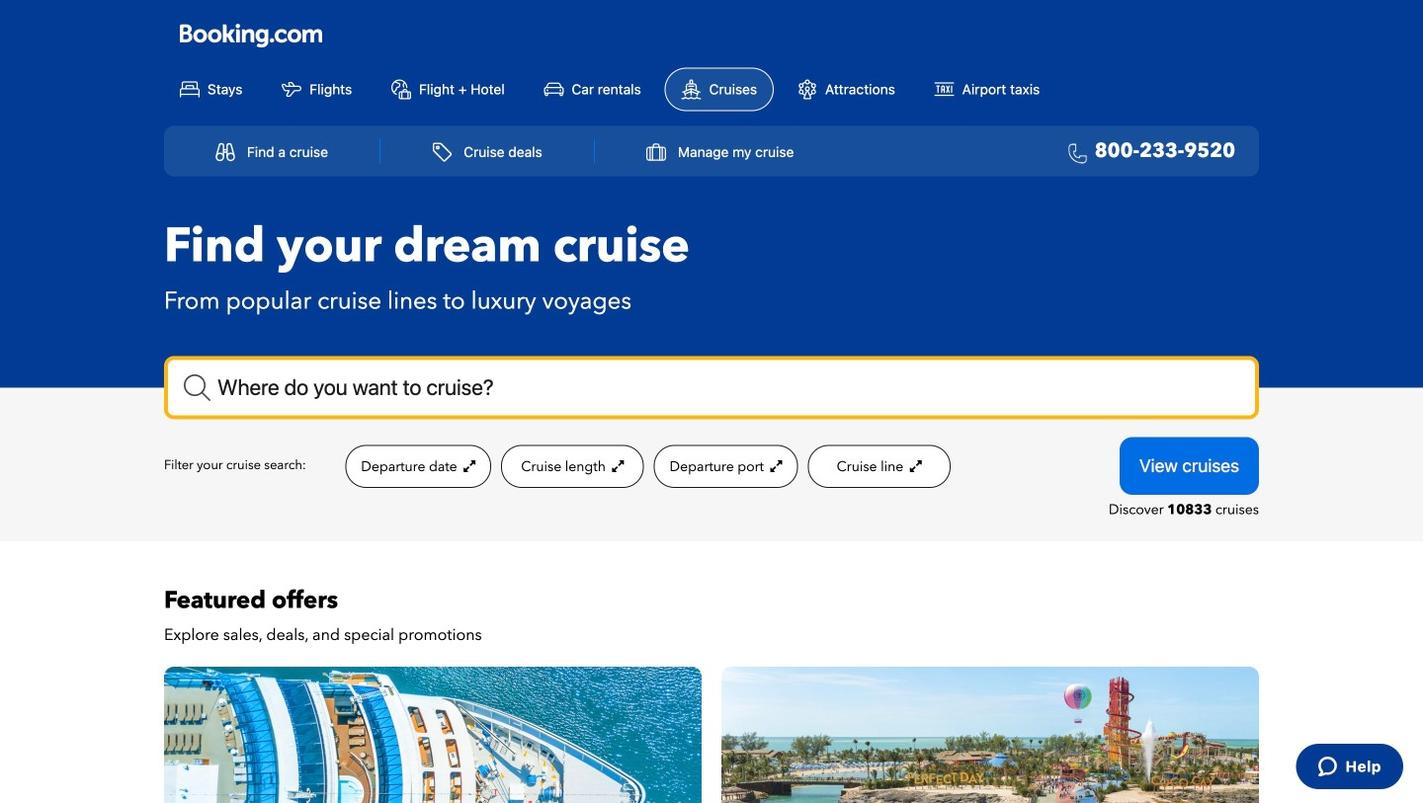 Task type: locate. For each thing, give the bounding box(es) containing it.
cruise sale image
[[164, 667, 702, 803]]

open the trip length cruise search filter menu image
[[609, 459, 624, 473]]

Where do you want to cruise? text field
[[164, 356, 1259, 420]]

booking.com home image
[[180, 23, 322, 49]]

open the departure date cruise search filter menu image
[[461, 459, 475, 473]]

None field
[[164, 356, 1259, 420]]



Task type: vqa. For each thing, say whether or not it's contained in the screenshot.
first In: from the left
no



Task type: describe. For each thing, give the bounding box(es) containing it.
open the departure port cruise search filter menu image
[[767, 459, 782, 473]]

cheap cruises image
[[721, 667, 1259, 803]]

open the cruiseline cruise search filter menu image
[[907, 459, 922, 473]]

travel menu navigation
[[164, 126, 1259, 176]]



